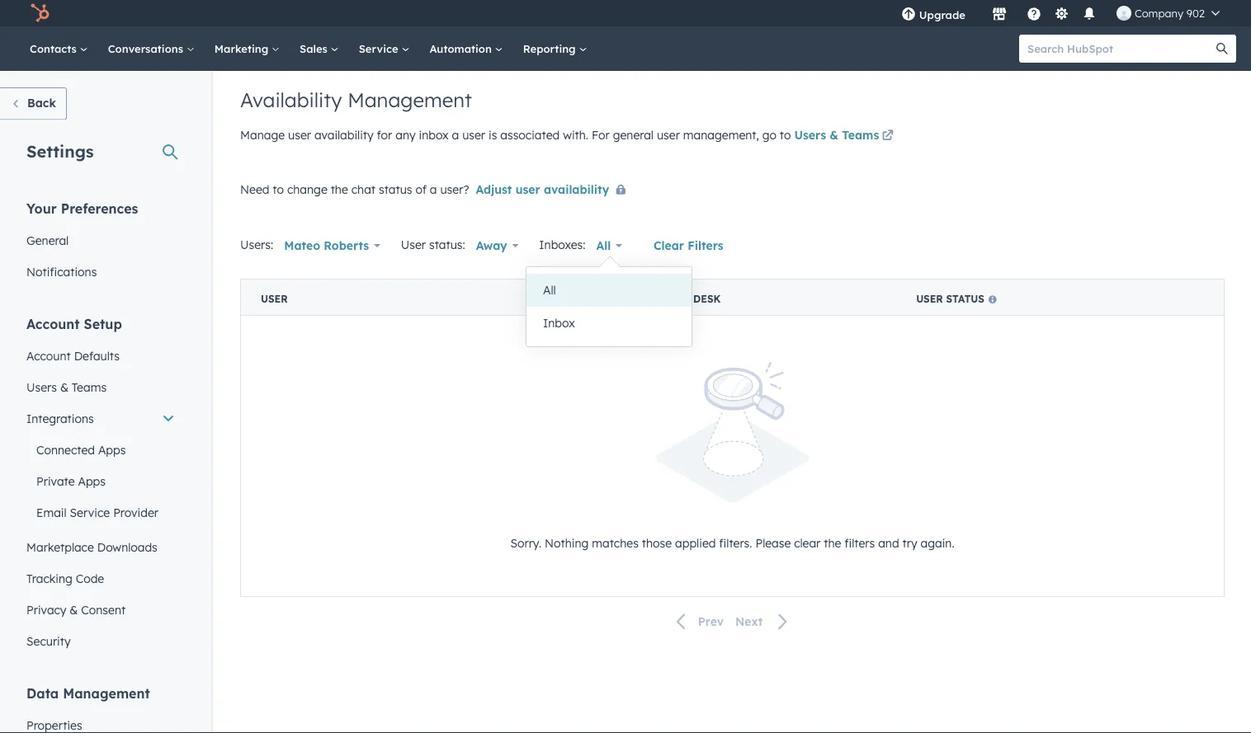 Task type: locate. For each thing, give the bounding box(es) containing it.
your
[[26, 200, 57, 217]]

1 vertical spatial a
[[430, 182, 437, 196]]

2 vertical spatial &
[[70, 603, 78, 618]]

1 vertical spatial management
[[63, 686, 150, 702]]

go
[[763, 128, 777, 142]]

account down account setup
[[26, 349, 71, 363]]

0 horizontal spatial teams
[[72, 380, 107, 395]]

apps down integrations button
[[98, 443, 126, 457]]

reporting link
[[513, 26, 597, 71]]

service down private apps link in the bottom left of the page
[[70, 506, 110, 520]]

manage user availability for any inbox a user is associated with. for general user management, go to
[[240, 128, 795, 142]]

service link
[[349, 26, 420, 71]]

0 horizontal spatial availability
[[314, 128, 374, 142]]

account
[[26, 316, 80, 332], [26, 349, 71, 363]]

0 horizontal spatial service
[[70, 506, 110, 520]]

integrations
[[26, 412, 94, 426]]

to right 'need'
[[273, 182, 284, 196]]

a
[[452, 128, 459, 142], [430, 182, 437, 196]]

users & teams link down defaults at the left
[[17, 372, 185, 403]]

0 vertical spatial teams
[[842, 128, 879, 142]]

1 horizontal spatial users & teams
[[795, 128, 879, 142]]

settings link
[[1052, 5, 1072, 22]]

the
[[331, 182, 348, 196], [824, 536, 842, 551]]

1 horizontal spatial user
[[917, 293, 943, 305]]

0 horizontal spatial a
[[430, 182, 437, 196]]

notifications image
[[1082, 7, 1097, 22]]

all inside dropdown button
[[596, 239, 611, 253]]

your preferences element
[[17, 199, 185, 288]]

the right "clear"
[[824, 536, 842, 551]]

the inside alert
[[824, 536, 842, 551]]

general link
[[17, 225, 185, 256]]

1 vertical spatial users & teams
[[26, 380, 107, 395]]

user right 'adjust' on the top left
[[516, 182, 541, 196]]

1 horizontal spatial availability
[[544, 182, 609, 196]]

1 vertical spatial the
[[824, 536, 842, 551]]

inbox
[[419, 128, 449, 142]]

a right inbox
[[452, 128, 459, 142]]

marketplaces button
[[982, 0, 1017, 26]]

manage
[[240, 128, 285, 142]]

1 vertical spatial users & teams link
[[17, 372, 185, 403]]

to right "go"
[[780, 128, 791, 142]]

need
[[240, 182, 270, 196]]

1 vertical spatial to
[[273, 182, 284, 196]]

link opens in a new window image
[[882, 127, 894, 147], [882, 131, 894, 142]]

1 user from the left
[[261, 293, 288, 305]]

1 vertical spatial account
[[26, 349, 71, 363]]

properties link
[[17, 710, 185, 734]]

0 vertical spatial account
[[26, 316, 80, 332]]

apps up email service provider
[[78, 474, 106, 489]]

1 horizontal spatial all
[[596, 239, 611, 253]]

user left status at the right top of page
[[917, 293, 943, 305]]

2 user from the left
[[917, 293, 943, 305]]

account up account defaults
[[26, 316, 80, 332]]

& right "go"
[[830, 128, 839, 142]]

those
[[642, 536, 672, 551]]

sorry.
[[511, 536, 542, 551]]

setup
[[84, 316, 122, 332]]

email service provider link
[[17, 497, 185, 529]]

filters
[[845, 536, 875, 551]]

0 vertical spatial availability
[[314, 128, 374, 142]]

nothing
[[545, 536, 589, 551]]

filters
[[688, 239, 724, 253]]

account for account defaults
[[26, 349, 71, 363]]

2 link opens in a new window image from the top
[[882, 131, 894, 142]]

0 vertical spatial users
[[795, 128, 826, 142]]

users & teams inside account setup element
[[26, 380, 107, 395]]

1 horizontal spatial users & teams link
[[795, 127, 897, 147]]

2 horizontal spatial &
[[830, 128, 839, 142]]

0 vertical spatial management
[[348, 88, 472, 112]]

users & teams up integrations
[[26, 380, 107, 395]]

away button
[[465, 230, 530, 263]]

Search HubSpot search field
[[1020, 35, 1222, 63]]

management for data management
[[63, 686, 150, 702]]

matches
[[592, 536, 639, 551]]

link opens in a new window image inside users & teams link
[[882, 131, 894, 142]]

user status:
[[401, 237, 465, 252]]

0 vertical spatial &
[[830, 128, 839, 142]]

all right inboxes:
[[596, 239, 611, 253]]

marketplace
[[26, 540, 94, 555]]

management up properties link
[[63, 686, 150, 702]]

automation
[[430, 42, 495, 55]]

0 horizontal spatial users
[[26, 380, 57, 395]]

email
[[36, 506, 67, 520]]

availability inside button
[[544, 182, 609, 196]]

& right privacy
[[70, 603, 78, 618]]

try
[[903, 536, 918, 551]]

0 vertical spatial a
[[452, 128, 459, 142]]

users & teams
[[795, 128, 879, 142], [26, 380, 107, 395]]

company 902
[[1135, 6, 1205, 20]]

1 vertical spatial &
[[60, 380, 68, 395]]

&
[[830, 128, 839, 142], [60, 380, 68, 395], [70, 603, 78, 618]]

defaults
[[74, 349, 120, 363]]

users & teams link right "go"
[[795, 127, 897, 147]]

1 vertical spatial all
[[543, 283, 556, 298]]

users & teams for setup
[[26, 380, 107, 395]]

teams inside account setup element
[[72, 380, 107, 395]]

conversations
[[108, 42, 186, 55]]

management,
[[683, 128, 759, 142]]

0 horizontal spatial users & teams
[[26, 380, 107, 395]]

for
[[592, 128, 610, 142]]

security link
[[17, 626, 185, 658]]

0 vertical spatial apps
[[98, 443, 126, 457]]

menu
[[890, 0, 1232, 26]]

1 vertical spatial users
[[26, 380, 57, 395]]

account defaults link
[[17, 341, 185, 372]]

consent
[[81, 603, 126, 618]]

1 horizontal spatial &
[[70, 603, 78, 618]]

1 link opens in a new window image from the top
[[882, 127, 894, 147]]

1 horizontal spatial management
[[348, 88, 472, 112]]

0 horizontal spatial &
[[60, 380, 68, 395]]

help button
[[1020, 0, 1048, 26]]

data management
[[26, 686, 150, 702]]

away
[[476, 239, 507, 253]]

1 vertical spatial teams
[[72, 380, 107, 395]]

please
[[756, 536, 791, 551]]

1 horizontal spatial users
[[795, 128, 826, 142]]

help
[[664, 293, 691, 305]]

1 account from the top
[[26, 316, 80, 332]]

settings
[[26, 141, 94, 161]]

chat
[[351, 182, 376, 196]]

adjust user availability button
[[476, 180, 633, 201]]

0 horizontal spatial the
[[331, 182, 348, 196]]

pagination navigation
[[240, 611, 1225, 633]]

and
[[639, 293, 661, 305]]

a right "of" at the left of the page
[[430, 182, 437, 196]]

user left the is
[[462, 128, 486, 142]]

notifications link
[[17, 256, 185, 288]]

1 horizontal spatial to
[[780, 128, 791, 142]]

change
[[287, 182, 328, 196]]

management up any
[[348, 88, 472, 112]]

0 horizontal spatial users & teams link
[[17, 372, 185, 403]]

settings image
[[1055, 7, 1069, 22]]

all up inbox
[[543, 283, 556, 298]]

users & teams right "go"
[[795, 128, 879, 142]]

availability down the availability management
[[314, 128, 374, 142]]

apps
[[98, 443, 126, 457], [78, 474, 106, 489]]

1 vertical spatial service
[[70, 506, 110, 520]]

1 vertical spatial availability
[[544, 182, 609, 196]]

teams for management
[[842, 128, 879, 142]]

users inside account setup element
[[26, 380, 57, 395]]

teams
[[842, 128, 879, 142], [72, 380, 107, 395]]

0 vertical spatial users & teams link
[[795, 127, 897, 147]]

& for management
[[830, 128, 839, 142]]

account for account setup
[[26, 316, 80, 332]]

0 vertical spatial all
[[596, 239, 611, 253]]

0 vertical spatial service
[[359, 42, 402, 55]]

users right "go"
[[795, 128, 826, 142]]

mateo roberts image
[[1117, 6, 1132, 21]]

user status
[[917, 293, 985, 305]]

search button
[[1209, 35, 1237, 63]]

the left chat
[[331, 182, 348, 196]]

roberts
[[324, 239, 369, 253]]

availability down with.
[[544, 182, 609, 196]]

preferences
[[61, 200, 138, 217]]

0 vertical spatial users & teams
[[795, 128, 879, 142]]

connected apps link
[[17, 435, 185, 466]]

user down users:
[[261, 293, 288, 305]]

1 horizontal spatial teams
[[842, 128, 879, 142]]

privacy & consent link
[[17, 595, 185, 626]]

user
[[401, 237, 426, 252]]

0 horizontal spatial management
[[63, 686, 150, 702]]

list box
[[527, 267, 692, 347]]

clear filters button
[[643, 230, 735, 263]]

0 horizontal spatial all
[[543, 283, 556, 298]]

0 horizontal spatial to
[[273, 182, 284, 196]]

adjust
[[476, 182, 512, 196]]

1 horizontal spatial the
[[824, 536, 842, 551]]

service up the availability management
[[359, 42, 402, 55]]

1 vertical spatial apps
[[78, 474, 106, 489]]

user for user status
[[917, 293, 943, 305]]

apps for private apps
[[78, 474, 106, 489]]

mateo roberts
[[284, 239, 369, 253]]

marketing link
[[205, 26, 290, 71]]

2 account from the top
[[26, 349, 71, 363]]

0 horizontal spatial user
[[261, 293, 288, 305]]

menu containing company 902
[[890, 0, 1232, 26]]

& up integrations
[[60, 380, 68, 395]]

users up integrations
[[26, 380, 57, 395]]

apps for connected apps
[[98, 443, 126, 457]]

all inside button
[[543, 283, 556, 298]]



Task type: vqa. For each thing, say whether or not it's contained in the screenshot.
the middle Close icon
no



Task type: describe. For each thing, give the bounding box(es) containing it.
back
[[27, 96, 56, 110]]

privacy
[[26, 603, 66, 618]]

account setup element
[[17, 315, 185, 658]]

mateo roberts button
[[273, 230, 391, 263]]

inbox
[[543, 316, 575, 331]]

company
[[1135, 6, 1184, 20]]

sorry. nothing matches those applied filters. please clear the filters and try again. alert
[[261, 362, 1205, 551]]

private
[[36, 474, 75, 489]]

marketplace downloads link
[[17, 532, 185, 563]]

general
[[26, 233, 69, 248]]

status
[[379, 182, 412, 196]]

need to change the chat status of a user?
[[240, 182, 469, 196]]

users:
[[240, 237, 273, 252]]

any
[[396, 128, 416, 142]]

tracking code link
[[17, 563, 185, 595]]

status:
[[429, 237, 465, 252]]

management for availability management
[[348, 88, 472, 112]]

marketing
[[214, 42, 272, 55]]

user inside adjust user availability button
[[516, 182, 541, 196]]

1 horizontal spatial a
[[452, 128, 459, 142]]

security
[[26, 634, 71, 649]]

tracking
[[26, 572, 72, 586]]

general
[[613, 128, 654, 142]]

account defaults
[[26, 349, 120, 363]]

users for account setup
[[26, 380, 57, 395]]

service inside account setup element
[[70, 506, 110, 520]]

upgrade image
[[901, 7, 916, 22]]

notifications button
[[1076, 0, 1104, 26]]

conversations link
[[98, 26, 205, 71]]

desk
[[694, 293, 721, 305]]

integrations button
[[17, 403, 185, 435]]

and
[[879, 536, 900, 551]]

code
[[76, 572, 104, 586]]

back link
[[0, 88, 67, 120]]

users for availability management
[[795, 128, 826, 142]]

teams for setup
[[72, 380, 107, 395]]

marketplaces image
[[992, 7, 1007, 22]]

company 902 button
[[1107, 0, 1230, 26]]

inboxes:
[[539, 237, 586, 252]]

reporting
[[523, 42, 579, 55]]

again.
[[921, 536, 955, 551]]

privacy & consent
[[26, 603, 126, 618]]

contacts
[[30, 42, 80, 55]]

prev
[[698, 614, 724, 629]]

all button
[[586, 230, 633, 263]]

user down availability at the top
[[288, 128, 311, 142]]

account setup
[[26, 316, 122, 332]]

data
[[26, 686, 59, 702]]

902
[[1187, 6, 1205, 20]]

mateo
[[284, 239, 320, 253]]

clear
[[794, 536, 821, 551]]

private apps
[[36, 474, 106, 489]]

connected
[[36, 443, 95, 457]]

user?
[[440, 182, 469, 196]]

data management element
[[17, 685, 185, 734]]

all button
[[527, 274, 692, 307]]

with.
[[563, 128, 589, 142]]

next
[[736, 614, 763, 629]]

user right general
[[657, 128, 680, 142]]

availability management
[[240, 88, 472, 112]]

clear
[[654, 239, 684, 253]]

filters.
[[719, 536, 753, 551]]

availability for adjust
[[544, 182, 609, 196]]

status
[[946, 293, 985, 305]]

list box containing all
[[527, 267, 692, 347]]

prev button
[[667, 611, 730, 633]]

associated
[[501, 128, 560, 142]]

is
[[489, 128, 497, 142]]

connected apps
[[36, 443, 126, 457]]

1 horizontal spatial service
[[359, 42, 402, 55]]

hubspot image
[[30, 3, 50, 23]]

applied
[[675, 536, 716, 551]]

notifications
[[26, 265, 97, 279]]

inbox button
[[527, 307, 692, 340]]

0 vertical spatial the
[[331, 182, 348, 196]]

users & teams for management
[[795, 128, 879, 142]]

email service provider
[[36, 506, 159, 520]]

sales link
[[290, 26, 349, 71]]

inboxes and help desk
[[589, 293, 721, 305]]

upgrade
[[920, 8, 966, 21]]

sales
[[300, 42, 331, 55]]

users & teams link for management
[[795, 127, 897, 147]]

downloads
[[97, 540, 158, 555]]

contacts link
[[20, 26, 98, 71]]

search image
[[1217, 43, 1228, 54]]

& for setup
[[60, 380, 68, 395]]

help image
[[1027, 7, 1042, 22]]

clear filters
[[654, 239, 724, 253]]

hubspot link
[[20, 3, 62, 23]]

availability for manage
[[314, 128, 374, 142]]

users & teams link for setup
[[17, 372, 185, 403]]

inboxes
[[589, 293, 636, 305]]

your preferences
[[26, 200, 138, 217]]

tracking code
[[26, 572, 104, 586]]

0 vertical spatial to
[[780, 128, 791, 142]]

user for user
[[261, 293, 288, 305]]



